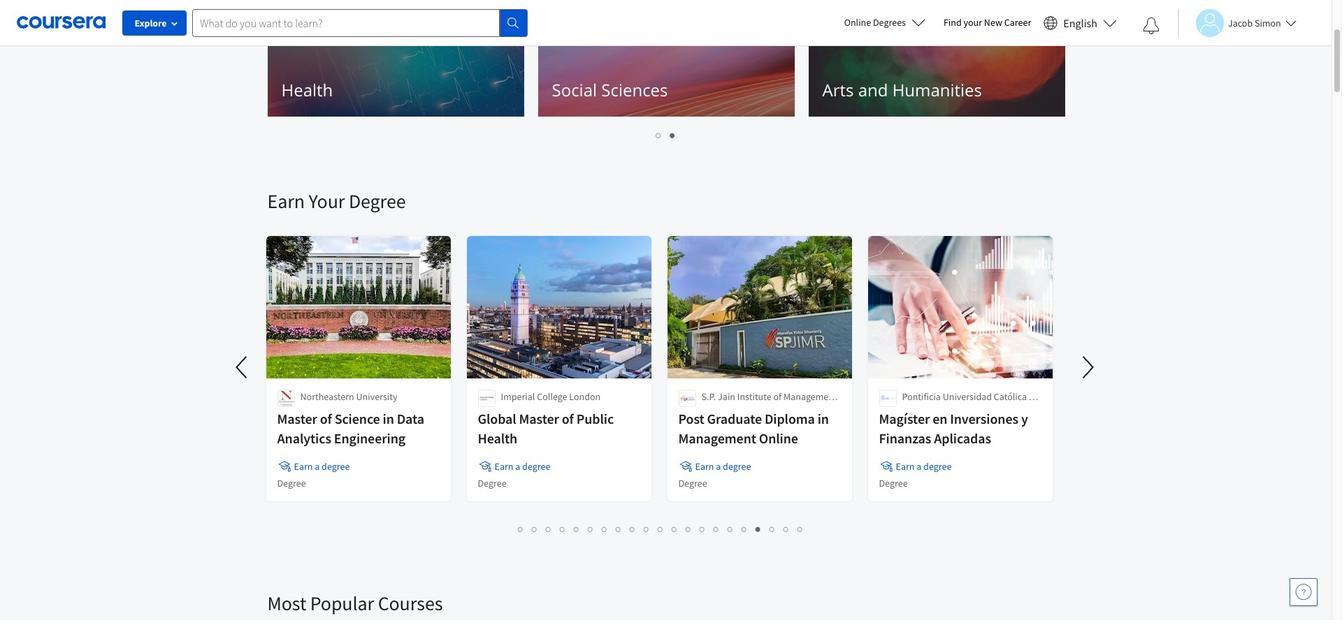 Task type: locate. For each thing, give the bounding box(es) containing it.
earn a degree down global master of public health
[[495, 461, 550, 473]]

degree for master
[[522, 461, 550, 473]]

degree for graduate
[[723, 461, 751, 473]]

1 horizontal spatial 1
[[656, 129, 662, 142]]

and right arts
[[858, 78, 888, 101]]

0 horizontal spatial and
[[701, 405, 717, 417]]

management for s.p. jain institute of management and research
[[784, 391, 837, 403]]

1 vertical spatial management
[[678, 430, 756, 447]]

degree down aplicadas
[[923, 461, 952, 473]]

new
[[984, 16, 1002, 29]]

1 horizontal spatial 1 button
[[652, 127, 666, 143]]

16
[[728, 523, 739, 536]]

0 horizontal spatial in
[[383, 410, 394, 428]]

degree down global master of public health
[[522, 461, 550, 473]]

1 button left the 3 button
[[514, 521, 528, 538]]

science
[[335, 410, 380, 428]]

2 for the top the 2 button
[[670, 129, 676, 142]]

degree down analytics
[[277, 477, 306, 490]]

0 vertical spatial 1 button
[[652, 127, 666, 143]]

master inside global master of public health
[[519, 410, 559, 428]]

earn a degree down finanzas
[[896, 461, 952, 473]]

2 horizontal spatial of
[[773, 391, 782, 403]]

0 vertical spatial health
[[281, 78, 333, 101]]

1 horizontal spatial 2 button
[[666, 127, 680, 143]]

13
[[686, 523, 697, 536]]

in left "data"
[[383, 410, 394, 428]]

degree for health
[[478, 477, 506, 490]]

your
[[964, 16, 982, 29]]

find your new career
[[944, 16, 1031, 29]]

degree for finanzas
[[879, 477, 908, 490]]

6 button
[[584, 521, 598, 538]]

earn
[[267, 189, 305, 214], [294, 461, 313, 473], [495, 461, 513, 473], [695, 461, 714, 473], [896, 461, 915, 473]]

2 inside earn your degree carousel element
[[532, 523, 538, 536]]

find
[[944, 16, 962, 29]]

earn a degree down analytics
[[294, 461, 350, 473]]

0 vertical spatial management
[[784, 391, 837, 403]]

0 horizontal spatial 1
[[518, 523, 524, 536]]

earn down analytics
[[294, 461, 313, 473]]

universidad
[[943, 391, 992, 403]]

1 horizontal spatial health
[[478, 430, 517, 447]]

arts and humanities link
[[808, 5, 1065, 117]]

4 degree from the left
[[923, 461, 952, 473]]

18
[[756, 523, 767, 536]]

master of science in data analytics engineering
[[277, 410, 424, 447]]

english button
[[1038, 0, 1123, 45]]

2
[[670, 129, 676, 142], [532, 523, 538, 536]]

earn down post
[[695, 461, 714, 473]]

social
[[552, 78, 597, 101]]

0 vertical spatial list
[[267, 127, 1064, 143]]

16 button
[[723, 521, 739, 538]]

1 vertical spatial online
[[759, 430, 798, 447]]

in for science
[[383, 410, 394, 428]]

health link
[[267, 5, 524, 117]]

1 for the 2 button to the left
[[518, 523, 524, 536]]

1 vertical spatial list
[[267, 521, 1054, 538]]

earn a degree
[[294, 461, 350, 473], [495, 461, 550, 473], [695, 461, 751, 473], [896, 461, 952, 473]]

and down s.p.
[[701, 405, 717, 417]]

degree right your
[[349, 189, 406, 214]]

2 master from the left
[[519, 410, 559, 428]]

earn down global
[[495, 461, 513, 473]]

and inside the s.p. jain institute of management and research
[[701, 405, 717, 417]]

online down diploma
[[759, 430, 798, 447]]

1 master from the left
[[277, 410, 317, 428]]

list
[[267, 127, 1064, 143], [267, 521, 1054, 538]]

in inside post graduate diploma in management online
[[818, 410, 829, 428]]

post graduate diploma in management online
[[678, 410, 829, 447]]

5
[[574, 523, 579, 536]]

1 inside earn your degree carousel element
[[518, 523, 524, 536]]

0 horizontal spatial 1 button
[[514, 521, 528, 538]]

management inside post graduate diploma in management online
[[678, 430, 756, 447]]

arts
[[822, 78, 854, 101]]

degree
[[349, 189, 406, 214], [277, 477, 306, 490], [478, 477, 506, 490], [678, 477, 707, 490], [879, 477, 908, 490]]

management up diploma
[[784, 391, 837, 403]]

online left degrees
[[844, 16, 871, 29]]

7 button
[[598, 521, 612, 538]]

3 degree from the left
[[723, 461, 751, 473]]

online degrees
[[844, 16, 906, 29]]

of right institute at right
[[773, 391, 782, 403]]

None search field
[[192, 9, 528, 37]]

in right diploma
[[818, 410, 829, 428]]

a
[[315, 461, 320, 473], [515, 461, 520, 473], [716, 461, 721, 473], [917, 461, 921, 473]]

20 button
[[779, 521, 795, 538]]

1 horizontal spatial 2
[[670, 129, 676, 142]]

management down "graduate"
[[678, 430, 756, 447]]

1 a from the left
[[315, 461, 320, 473]]

8 button
[[612, 521, 626, 538]]

previous slide image
[[225, 351, 259, 384]]

0 vertical spatial 2 button
[[666, 127, 680, 143]]

1 vertical spatial 2 button
[[528, 521, 542, 538]]

15
[[714, 523, 725, 536]]

degree for data
[[277, 477, 306, 490]]

1 button for the top the 2 button
[[652, 127, 666, 143]]

3 a from the left
[[716, 461, 721, 473]]

imperial
[[501, 391, 535, 403]]

earn a degree for of
[[294, 461, 350, 473]]

1 vertical spatial and
[[701, 405, 717, 417]]

explore button
[[122, 10, 187, 36]]

a down global master of public health
[[515, 461, 520, 473]]

2 list from the top
[[267, 521, 1054, 538]]

4 earn a degree from the left
[[896, 461, 952, 473]]

2 button
[[666, 127, 680, 143], [528, 521, 542, 538]]

2 earn a degree from the left
[[495, 461, 550, 473]]

online
[[844, 16, 871, 29], [759, 430, 798, 447]]

1 horizontal spatial in
[[818, 410, 829, 428]]

0 horizontal spatial online
[[759, 430, 798, 447]]

aplicadas
[[934, 430, 991, 447]]

0 vertical spatial and
[[858, 78, 888, 101]]

previous slide image
[[235, 0, 269, 11]]

a down finanzas
[[917, 461, 921, 473]]

2 a from the left
[[515, 461, 520, 473]]

of down college
[[562, 410, 574, 428]]

2 in from the left
[[818, 410, 829, 428]]

degree down finanzas
[[879, 477, 908, 490]]

1 horizontal spatial of
[[562, 410, 574, 428]]

degree up 13
[[678, 477, 707, 490]]

1 degree from the left
[[322, 461, 350, 473]]

1 earn a degree from the left
[[294, 461, 350, 473]]

1 down sciences
[[656, 129, 662, 142]]

of down northeastern
[[320, 410, 332, 428]]

1 vertical spatial 1
[[518, 523, 524, 536]]

coursera image
[[17, 11, 106, 34]]

6
[[588, 523, 593, 536]]

1 list from the top
[[267, 127, 1064, 143]]

of inside 'master of science in data analytics engineering'
[[320, 410, 332, 428]]

master up analytics
[[277, 410, 317, 428]]

degree down global
[[478, 477, 506, 490]]

1
[[656, 129, 662, 142], [518, 523, 524, 536]]

0 vertical spatial online
[[844, 16, 871, 29]]

1 horizontal spatial and
[[858, 78, 888, 101]]

a for magíster
[[917, 461, 921, 473]]

social sciences image
[[538, 5, 794, 117]]

1 horizontal spatial online
[[844, 16, 871, 29]]

20
[[784, 523, 795, 536]]

católica
[[994, 391, 1027, 403]]

career
[[1004, 16, 1031, 29]]

earn for post graduate diploma in management online
[[695, 461, 714, 473]]

0 horizontal spatial management
[[678, 430, 756, 447]]

popular
[[310, 591, 374, 617]]

earn a degree down post graduate diploma in management online
[[695, 461, 751, 473]]

14 button
[[696, 521, 711, 538]]

0 horizontal spatial 2
[[532, 523, 538, 536]]

english
[[1063, 16, 1097, 30]]

in inside 'master of science in data analytics engineering'
[[383, 410, 394, 428]]

degree down 'master of science in data analytics engineering'
[[322, 461, 350, 473]]

a for global
[[515, 461, 520, 473]]

0 vertical spatial 2
[[670, 129, 676, 142]]

master
[[277, 410, 317, 428], [519, 410, 559, 428]]

earn down finanzas
[[896, 461, 915, 473]]

2 degree from the left
[[522, 461, 550, 473]]

jain
[[718, 391, 735, 403]]

earn a degree for en
[[896, 461, 952, 473]]

0 horizontal spatial master
[[277, 410, 317, 428]]

2 button left 3
[[528, 521, 542, 538]]

of
[[773, 391, 782, 403], [320, 410, 332, 428], [562, 410, 574, 428]]

a down analytics
[[315, 461, 320, 473]]

imperial college london image
[[478, 390, 495, 408]]

4 a from the left
[[917, 461, 921, 473]]

1 vertical spatial health
[[478, 430, 517, 447]]

0 vertical spatial 1
[[656, 129, 662, 142]]

1 button
[[652, 127, 666, 143], [514, 521, 528, 538]]

most popular courses
[[267, 591, 443, 617]]

1 left the 3 button
[[518, 523, 524, 536]]

degree
[[322, 461, 350, 473], [522, 461, 550, 473], [723, 461, 751, 473], [923, 461, 952, 473]]

3 earn a degree from the left
[[695, 461, 751, 473]]

a down "graduate"
[[716, 461, 721, 473]]

9 button
[[626, 521, 640, 538]]

7
[[602, 523, 607, 536]]

master down imperial college london
[[519, 410, 559, 428]]

health
[[281, 78, 333, 101], [478, 430, 517, 447]]

1 button down sciences
[[652, 127, 666, 143]]

1 horizontal spatial master
[[519, 410, 559, 428]]

degree down post graduate diploma in management online
[[723, 461, 751, 473]]

0 horizontal spatial of
[[320, 410, 332, 428]]

1 horizontal spatial management
[[784, 391, 837, 403]]

degree for of
[[322, 461, 350, 473]]

1 vertical spatial 1 button
[[514, 521, 528, 538]]

1 vertical spatial 2
[[532, 523, 538, 536]]

2 button down sciences
[[666, 127, 680, 143]]

management inside the s.p. jain institute of management and research
[[784, 391, 837, 403]]

simon
[[1255, 16, 1281, 29]]

1 in from the left
[[383, 410, 394, 428]]



Task type: describe. For each thing, give the bounding box(es) containing it.
s.p. jain institute of management and research image
[[678, 390, 696, 408]]

analytics
[[277, 430, 331, 447]]

health inside global master of public health
[[478, 430, 517, 447]]

10
[[644, 523, 655, 536]]

online inside online degrees popup button
[[844, 16, 871, 29]]

master inside 'master of science in data analytics engineering'
[[277, 410, 317, 428]]

3
[[546, 523, 552, 536]]

de
[[1029, 391, 1039, 403]]

institute
[[737, 391, 771, 403]]

london
[[569, 391, 601, 403]]

health image
[[267, 5, 524, 117]]

0 horizontal spatial 2 button
[[528, 521, 542, 538]]

1 button for the 2 button to the left
[[514, 521, 528, 538]]

northeastern university image
[[277, 390, 295, 408]]

21 button
[[793, 521, 809, 538]]

research
[[719, 405, 756, 417]]

data
[[397, 410, 424, 428]]

next slide image
[[1071, 351, 1105, 384]]

arts and humanities image
[[808, 5, 1065, 117]]

global
[[478, 410, 516, 428]]

social sciences
[[552, 78, 668, 101]]

show notifications image
[[1143, 17, 1160, 34]]

earn for master of science in data analytics engineering
[[294, 461, 313, 473]]

explore
[[135, 17, 167, 29]]

s.p. jain institute of management and research
[[701, 391, 837, 417]]

most
[[267, 591, 306, 617]]

earn a degree for master
[[495, 461, 550, 473]]

college
[[537, 391, 567, 403]]

13 button
[[682, 521, 697, 538]]

list inside earn your degree carousel element
[[267, 521, 1054, 538]]

post
[[678, 410, 704, 428]]

earn a degree for graduate
[[695, 461, 751, 473]]

14
[[700, 523, 711, 536]]

management for post graduate diploma in management online
[[678, 430, 756, 447]]

1 for the top the 2 button
[[656, 129, 662, 142]]

magíster en inversiones y finanzas aplicadas
[[879, 410, 1028, 447]]

a for master
[[315, 461, 320, 473]]

15 button
[[709, 521, 725, 538]]

graduate
[[707, 410, 762, 428]]

a for post
[[716, 461, 721, 473]]

12
[[672, 523, 683, 536]]

chile
[[902, 405, 923, 417]]

degrees
[[873, 16, 906, 29]]

in for diploma
[[818, 410, 829, 428]]

s.p.
[[701, 391, 716, 403]]

21
[[798, 523, 809, 536]]

earn left your
[[267, 189, 305, 214]]

4
[[560, 523, 566, 536]]

earn your degree
[[267, 189, 406, 214]]

your
[[309, 189, 345, 214]]

global master of public health
[[478, 410, 614, 447]]

17 button
[[737, 521, 753, 538]]

9
[[630, 523, 635, 536]]

public
[[576, 410, 614, 428]]

finanzas
[[879, 430, 931, 447]]

11
[[658, 523, 669, 536]]

3 button
[[542, 521, 556, 538]]

social sciences link
[[538, 5, 794, 117]]

northeastern
[[300, 391, 354, 403]]

help center image
[[1295, 584, 1312, 601]]

online degrees button
[[833, 7, 937, 38]]

courses
[[378, 591, 443, 617]]

earn for global master of public health
[[495, 461, 513, 473]]

17
[[742, 523, 753, 536]]

earn for magíster en inversiones y finanzas aplicadas
[[896, 461, 915, 473]]

inversiones
[[950, 410, 1018, 428]]

arts and humanities
[[822, 78, 982, 101]]

engineering
[[334, 430, 405, 447]]

earn your degree carousel element
[[225, 147, 1105, 549]]

pontificia
[[902, 391, 941, 403]]

10 button
[[640, 521, 655, 538]]

10 11 12 13 14 15 16 17 18 19 20 21
[[644, 523, 809, 536]]

What do you want to learn? text field
[[192, 9, 500, 37]]

imperial college london
[[501, 391, 601, 403]]

jacob simon button
[[1178, 9, 1296, 37]]

18 button
[[751, 521, 767, 538]]

jacob
[[1228, 16, 1253, 29]]

university
[[356, 391, 397, 403]]

0 horizontal spatial health
[[281, 78, 333, 101]]

jacob simon
[[1228, 16, 1281, 29]]

online inside post graduate diploma in management online
[[759, 430, 798, 447]]

2 for the 2 button to the left
[[532, 523, 538, 536]]

8
[[616, 523, 621, 536]]

of inside global master of public health
[[562, 410, 574, 428]]

19 button
[[765, 521, 781, 538]]

12 button
[[668, 521, 683, 538]]

diploma
[[765, 410, 815, 428]]

humanities
[[892, 78, 982, 101]]

11 button
[[654, 521, 669, 538]]

magíster
[[879, 410, 930, 428]]

pontificia universidad católica de chile image
[[879, 390, 896, 408]]

pontificia universidad católica de chile
[[902, 391, 1039, 417]]

19
[[770, 523, 781, 536]]

5 button
[[570, 521, 584, 538]]

sciences
[[601, 78, 668, 101]]

en
[[933, 410, 947, 428]]

of inside the s.p. jain institute of management and research
[[773, 391, 782, 403]]

northeastern university
[[300, 391, 397, 403]]

degree for management
[[678, 477, 707, 490]]

find your new career link
[[937, 14, 1038, 31]]

degree for en
[[923, 461, 952, 473]]



Task type: vqa. For each thing, say whether or not it's contained in the screenshot.
the bottommost 2 button
yes



